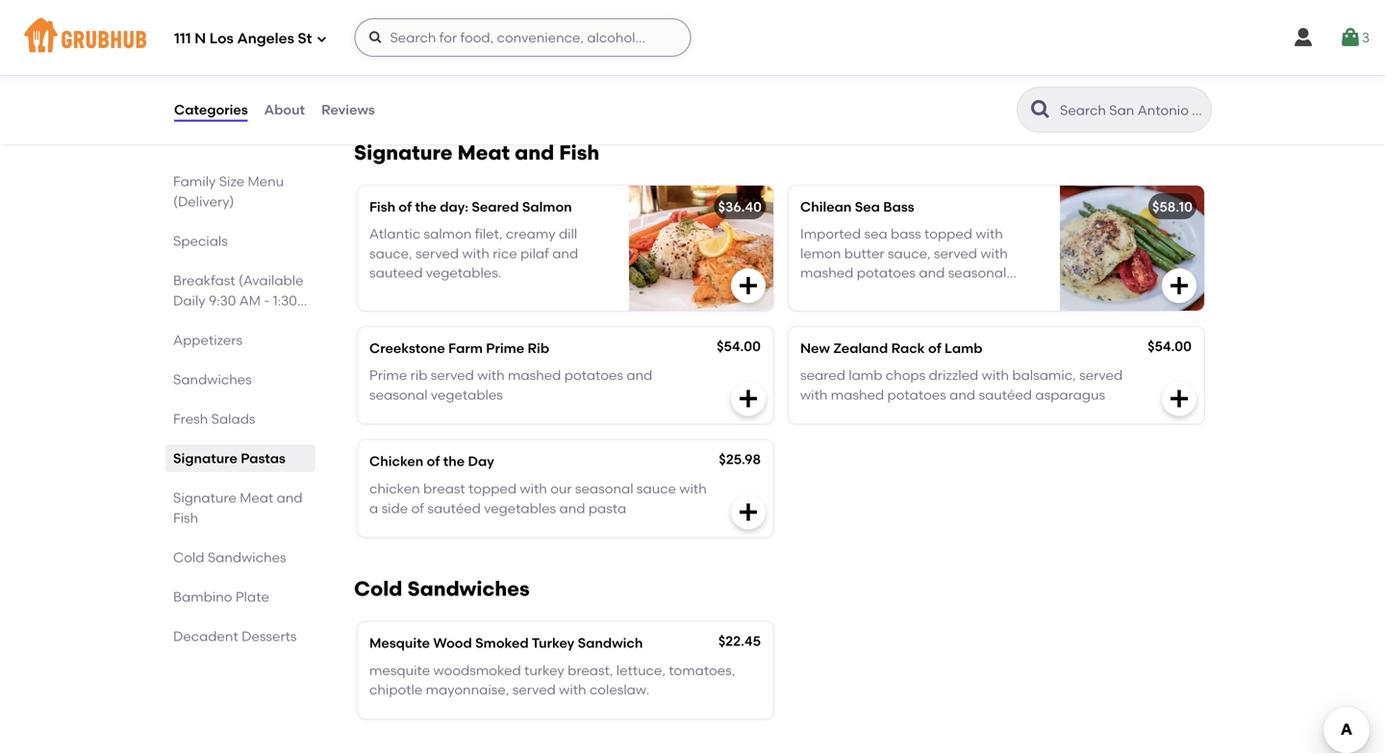 Task type: describe. For each thing, give the bounding box(es) containing it.
filet,
[[475, 226, 503, 242]]

breast
[[423, 481, 465, 497]]

decadent
[[173, 628, 238, 645]]

our
[[550, 481, 572, 497]]

reviews
[[321, 101, 375, 118]]

signature meat and fish inside tab
[[173, 490, 303, 526]]

size
[[219, 173, 244, 190]]

cacio
[[369, 16, 409, 32]]

salmon
[[424, 226, 472, 242]]

desserts
[[242, 628, 297, 645]]

search icon image
[[1029, 98, 1052, 121]]

pastas
[[241, 450, 286, 467]]

breast,
[[568, 662, 613, 679]]

fresh
[[612, 43, 644, 59]]

butter
[[844, 245, 885, 262]]

served inside imported sea bass topped with lemon butter sauce, served with mashed potatoes and seasonal vegetables
[[934, 245, 977, 262]]

cheese,
[[559, 43, 609, 59]]

1 horizontal spatial prime
[[486, 340, 524, 356]]

bambino
[[173, 589, 232, 605]]

with inside mesquite woodsmoked turkey breast, lettuce, tomatoes, chipotle mayonnaise, served with coleslaw.
[[559, 682, 586, 698]]

potatoes inside seared lamb chops drizzled with balsamic, served with mashed potatoes and sautéed asparagus
[[887, 387, 946, 403]]

vegetables inside chicken breast topped with our seasonal sauce with a side of sautéed vegetables and pasta
[[484, 500, 556, 516]]

chicken
[[369, 453, 424, 470]]

fresh salads tab
[[173, 409, 308, 429]]

rice
[[493, 245, 517, 262]]

seasonal inside chicken breast topped with our seasonal sauce with a side of sautéed vegetables and pasta
[[575, 481, 634, 497]]

daily
[[173, 292, 206, 309]]

with inside prime rib served with mashed potatoes and seasonal vegetables
[[477, 367, 505, 383]]

svg image for seared lamb chops drizzled with balsamic, served with mashed potatoes and sautéed asparagus
[[1168, 387, 1191, 410]]

pasta
[[589, 500, 626, 516]]

$22.45
[[718, 633, 761, 649]]

rib
[[528, 340, 549, 356]]

decadent desserts tab
[[173, 626, 308, 646]]

fish of the day: seared salmon
[[369, 198, 572, 215]]

smoked
[[475, 635, 529, 651]]

chops
[[886, 367, 926, 383]]

mesquite woodsmoked turkey breast, lettuce, tomatoes, chipotle mayonnaise, served with coleslaw.
[[369, 662, 735, 698]]

spaghetti al dente, pecorino cheese, fresh cracked pepper
[[369, 43, 701, 79]]

turkey
[[532, 635, 575, 651]]

salmon
[[522, 198, 572, 215]]

3 button
[[1339, 20, 1370, 55]]

about
[[264, 101, 305, 118]]

mesquite
[[369, 635, 430, 651]]

mesquite wood smoked turkey sandwich
[[369, 635, 643, 651]]

sauteed
[[369, 265, 423, 281]]

-
[[264, 292, 270, 309]]

served inside atlantic salmon filet, creamy dill sauce, served with rice pilaf and sauteed vegetables.
[[416, 245, 459, 262]]

vegetables inside imported sea bass topped with lemon butter sauce, served with mashed potatoes and seasonal vegetables
[[800, 284, 873, 301]]

salads
[[211, 411, 255, 427]]

topped inside chicken breast topped with our seasonal sauce with a side of sautéed vegetables and pasta
[[469, 481, 517, 497]]

cacio e pepe
[[369, 16, 458, 32]]

chicken breast topped with our seasonal sauce with a side of sautéed vegetables and pasta
[[369, 481, 707, 516]]

decadent desserts
[[173, 628, 297, 645]]

e
[[413, 16, 421, 32]]

family size menu (delivery)
[[173, 173, 284, 210]]

$58.10
[[1153, 198, 1193, 215]]

potatoes inside prime rib served with mashed potatoes and seasonal vegetables
[[564, 367, 623, 383]]

fresh salads
[[173, 411, 255, 427]]

$54.00 for prime rib served with mashed potatoes and seasonal vegetables
[[717, 338, 761, 354]]

and inside imported sea bass topped with lemon butter sauce, served with mashed potatoes and seasonal vegetables
[[919, 265, 945, 281]]

rack
[[891, 340, 925, 356]]

9:30
[[209, 292, 236, 309]]

seared
[[472, 198, 519, 215]]

pecorino
[[497, 43, 555, 59]]

st
[[298, 30, 312, 47]]

chilean
[[800, 198, 852, 215]]

tomatoes,
[[669, 662, 735, 679]]

served inside mesquite woodsmoked turkey breast, lettuce, tomatoes, chipotle mayonnaise, served with coleslaw.
[[512, 682, 556, 698]]

chilean sea bass
[[800, 198, 914, 215]]

lamb
[[849, 367, 883, 383]]

chilean sea bass image
[[1060, 185, 1204, 311]]

dente,
[[452, 43, 494, 59]]

1 vertical spatial sandwiches
[[208, 549, 286, 566]]

sautéed for asparagus
[[979, 387, 1032, 403]]

pm)
[[173, 313, 198, 329]]

atlantic salmon filet, creamy dill sauce, served with rice pilaf and sauteed vegetables.
[[369, 226, 578, 281]]

appetizers tab
[[173, 330, 308, 350]]

signature meat and fish tab
[[173, 488, 308, 528]]

pilaf
[[520, 245, 549, 262]]

dill
[[559, 226, 577, 242]]

pepe
[[424, 16, 458, 32]]

sauce, inside atlantic salmon filet, creamy dill sauce, served with rice pilaf and sauteed vegetables.
[[369, 245, 412, 262]]

creamy
[[506, 226, 556, 242]]

atlantic
[[369, 226, 421, 242]]

reviews button
[[320, 75, 376, 144]]

seared
[[800, 367, 846, 383]]

chicken
[[369, 481, 420, 497]]

signature for signature meat and fish tab
[[173, 490, 237, 506]]

sautéed for vegetables
[[427, 500, 481, 516]]

menu
[[248, 173, 284, 190]]

of up atlantic
[[399, 198, 412, 215]]

111
[[174, 30, 191, 47]]

prime rib served with mashed potatoes and seasonal vegetables
[[369, 367, 653, 403]]

coleslaw.
[[590, 682, 650, 698]]

asparagus
[[1035, 387, 1105, 403]]

0 vertical spatial signature meat and fish
[[354, 140, 600, 165]]

mashed inside seared lamb chops drizzled with balsamic, served with mashed potatoes and sautéed asparagus
[[831, 387, 884, 403]]

cold sandwiches inside tab
[[173, 549, 286, 566]]

and inside chicken breast topped with our seasonal sauce with a side of sautéed vegetables and pasta
[[559, 500, 585, 516]]

prime inside prime rib served with mashed potatoes and seasonal vegetables
[[369, 367, 407, 383]]

3
[[1362, 29, 1370, 46]]

Search for food, convenience, alcohol... search field
[[354, 18, 691, 57]]

potatoes inside imported sea bass topped with lemon butter sauce, served with mashed potatoes and seasonal vegetables
[[857, 265, 916, 281]]

about button
[[263, 75, 306, 144]]

n
[[195, 30, 206, 47]]

111 n los angeles st
[[174, 30, 312, 47]]

farm
[[448, 340, 483, 356]]

specials tab
[[173, 231, 308, 251]]

mesquite
[[369, 662, 430, 679]]

$25.98
[[719, 451, 761, 468]]



Task type: locate. For each thing, give the bounding box(es) containing it.
balsamic,
[[1012, 367, 1076, 383]]

1 vertical spatial seasonal
[[369, 387, 428, 403]]

sauce
[[637, 481, 676, 497]]

0 horizontal spatial the
[[415, 198, 437, 215]]

imported sea bass topped with lemon butter sauce, served with mashed potatoes and seasonal vegetables
[[800, 226, 1008, 301]]

svg image for prime rib served with mashed potatoes and seasonal vegetables
[[737, 387, 760, 410]]

served down turkey
[[512, 682, 556, 698]]

(available
[[239, 272, 303, 289]]

1 vertical spatial mashed
[[508, 367, 561, 383]]

svg image
[[316, 33, 328, 45], [1168, 63, 1191, 86], [737, 274, 760, 297], [737, 387, 760, 410], [1168, 387, 1191, 410]]

mashed inside imported sea bass topped with lemon butter sauce, served with mashed potatoes and seasonal vegetables
[[800, 265, 854, 281]]

breakfast
[[173, 272, 235, 289]]

fish of the day: seared salmon image
[[629, 185, 773, 311]]

am
[[239, 292, 261, 309]]

day:
[[440, 198, 468, 215]]

topped
[[925, 226, 973, 242], [469, 481, 517, 497]]

cold up bambino
[[173, 549, 204, 566]]

1 horizontal spatial seasonal
[[575, 481, 634, 497]]

1 vertical spatial potatoes
[[564, 367, 623, 383]]

signature meat and fish
[[354, 140, 600, 165], [173, 490, 303, 526]]

2 sauce, from the left
[[888, 245, 931, 262]]

served right butter
[[934, 245, 977, 262]]

1 $54.00 from the left
[[717, 338, 761, 354]]

of inside chicken breast topped with our seasonal sauce with a side of sautéed vegetables and pasta
[[411, 500, 424, 516]]

the left day:
[[415, 198, 437, 215]]

mashed down rib at the top of the page
[[508, 367, 561, 383]]

1 horizontal spatial signature meat and fish
[[354, 140, 600, 165]]

seasonal up lamb
[[948, 265, 1007, 281]]

plate
[[236, 589, 269, 605]]

seasonal inside imported sea bass topped with lemon butter sauce, served with mashed potatoes and seasonal vegetables
[[948, 265, 1007, 281]]

al
[[437, 43, 449, 59]]

1 vertical spatial the
[[443, 453, 465, 470]]

the
[[415, 198, 437, 215], [443, 453, 465, 470]]

0 horizontal spatial cold sandwiches
[[173, 549, 286, 566]]

spaghetti
[[369, 43, 434, 59]]

1 horizontal spatial topped
[[925, 226, 973, 242]]

1 horizontal spatial cold
[[354, 577, 403, 601]]

prime
[[486, 340, 524, 356], [369, 367, 407, 383]]

served up 'asparagus'
[[1079, 367, 1123, 383]]

drizzled
[[929, 367, 979, 383]]

vegetables inside prime rib served with mashed potatoes and seasonal vegetables
[[431, 387, 503, 403]]

bass
[[883, 198, 914, 215]]

specials
[[173, 233, 228, 249]]

bambino plate tab
[[173, 587, 308, 607]]

sauce, down the bass
[[888, 245, 931, 262]]

seasonal inside prime rib served with mashed potatoes and seasonal vegetables
[[369, 387, 428, 403]]

the left day
[[443, 453, 465, 470]]

sandwich
[[578, 635, 643, 651]]

meat inside tab
[[240, 490, 273, 506]]

topped right the bass
[[925, 226, 973, 242]]

vegetables.
[[426, 265, 501, 281]]

cold
[[173, 549, 204, 566], [354, 577, 403, 601]]

bass
[[891, 226, 921, 242]]

cold inside tab
[[173, 549, 204, 566]]

1 vertical spatial prime
[[369, 367, 407, 383]]

0 vertical spatial cold
[[173, 549, 204, 566]]

fresh
[[173, 411, 208, 427]]

0 horizontal spatial sautéed
[[427, 500, 481, 516]]

and
[[515, 140, 554, 165], [552, 245, 578, 262], [919, 265, 945, 281], [627, 367, 653, 383], [950, 387, 976, 403], [277, 490, 303, 506], [559, 500, 585, 516]]

1 sauce, from the left
[[369, 245, 412, 262]]

cold up mesquite
[[354, 577, 403, 601]]

categories button
[[173, 75, 249, 144]]

sandwiches up fresh salads
[[173, 371, 252, 388]]

sandwiches up plate
[[208, 549, 286, 566]]

meat up seared
[[458, 140, 510, 165]]

2 horizontal spatial fish
[[559, 140, 600, 165]]

cold sandwiches up wood
[[354, 577, 530, 601]]

seasonal up pasta
[[575, 481, 634, 497]]

mayonnaise,
[[426, 682, 509, 698]]

chicken of the day
[[369, 453, 494, 470]]

prime left rib
[[369, 367, 407, 383]]

0 vertical spatial topped
[[925, 226, 973, 242]]

main navigation navigation
[[0, 0, 1385, 75]]

and inside prime rib served with mashed potatoes and seasonal vegetables
[[627, 367, 653, 383]]

sauce, inside imported sea bass topped with lemon butter sauce, served with mashed potatoes and seasonal vegetables
[[888, 245, 931, 262]]

0 horizontal spatial signature meat and fish
[[173, 490, 303, 526]]

sandwiches up wood
[[407, 577, 530, 601]]

0 horizontal spatial topped
[[469, 481, 517, 497]]

2 vertical spatial vegetables
[[484, 500, 556, 516]]

and inside tab
[[277, 490, 303, 506]]

1 horizontal spatial the
[[443, 453, 465, 470]]

$54.00 for seared lamb chops drizzled with balsamic, served with mashed potatoes and sautéed asparagus
[[1148, 338, 1192, 354]]

0 vertical spatial the
[[415, 198, 437, 215]]

1 horizontal spatial cold sandwiches
[[354, 577, 530, 601]]

signature pastas tab
[[173, 448, 308, 468]]

served down creekstone farm prime rib
[[431, 367, 474, 383]]

signature down fresh salads
[[173, 450, 237, 467]]

2 horizontal spatial seasonal
[[948, 265, 1007, 281]]

side
[[382, 500, 408, 516]]

sautéed down breast
[[427, 500, 481, 516]]

2 vertical spatial sandwiches
[[407, 577, 530, 601]]

fish up "cold sandwiches" tab
[[173, 510, 198, 526]]

new zealand rack of lamb
[[800, 340, 983, 356]]

2 vertical spatial seasonal
[[575, 481, 634, 497]]

and inside atlantic salmon filet, creamy dill sauce, served with rice pilaf and sauteed vegetables.
[[552, 245, 578, 262]]

a
[[369, 500, 378, 516]]

mashed down lemon
[[800, 265, 854, 281]]

1 horizontal spatial sauce,
[[888, 245, 931, 262]]

fish inside tab
[[173, 510, 198, 526]]

zealand
[[833, 340, 888, 356]]

turkey
[[524, 662, 564, 679]]

0 vertical spatial cold sandwiches
[[173, 549, 286, 566]]

rib
[[410, 367, 428, 383]]

1 vertical spatial sautéed
[[427, 500, 481, 516]]

0 horizontal spatial $54.00
[[717, 338, 761, 354]]

1 horizontal spatial $54.00
[[1148, 338, 1192, 354]]

0 horizontal spatial fish
[[173, 510, 198, 526]]

2 vertical spatial signature
[[173, 490, 237, 506]]

of right rack
[[928, 340, 941, 356]]

served inside prime rib served with mashed potatoes and seasonal vegetables
[[431, 367, 474, 383]]

1 vertical spatial cold
[[354, 577, 403, 601]]

0 vertical spatial meat
[[458, 140, 510, 165]]

breakfast (available daily 9:30 am - 1:30 pm) appetizers
[[173, 272, 303, 348]]

seasonal
[[948, 265, 1007, 281], [369, 387, 428, 403], [575, 481, 634, 497]]

0 vertical spatial prime
[[486, 340, 524, 356]]

0 vertical spatial fish
[[559, 140, 600, 165]]

wood
[[433, 635, 472, 651]]

sauce, down atlantic
[[369, 245, 412, 262]]

signature meat and fish up fish of the day: seared salmon
[[354, 140, 600, 165]]

vegetables
[[800, 284, 873, 301], [431, 387, 503, 403], [484, 500, 556, 516]]

sautéed inside chicken breast topped with our seasonal sauce with a side of sautéed vegetables and pasta
[[427, 500, 481, 516]]

Search San Antonio Winery Los Angeles search field
[[1058, 101, 1205, 119]]

family
[[173, 173, 216, 190]]

categories
[[174, 101, 248, 118]]

1 vertical spatial signature
[[173, 450, 237, 467]]

potatoes
[[857, 265, 916, 281], [564, 367, 623, 383], [887, 387, 946, 403]]

1 vertical spatial signature meat and fish
[[173, 490, 303, 526]]

1 horizontal spatial sautéed
[[979, 387, 1032, 403]]

svg image for atlantic salmon filet, creamy dill sauce, served with rice pilaf and sauteed vegetables.
[[737, 274, 760, 297]]

2 vertical spatial potatoes
[[887, 387, 946, 403]]

the for day:
[[415, 198, 437, 215]]

signature down "reviews"
[[354, 140, 453, 165]]

fish up salmon
[[559, 140, 600, 165]]

lamb
[[945, 340, 983, 356]]

mashed down lamb
[[831, 387, 884, 403]]

served inside seared lamb chops drizzled with balsamic, served with mashed potatoes and sautéed asparagus
[[1079, 367, 1123, 383]]

chipotle
[[369, 682, 423, 698]]

$36.40
[[718, 198, 762, 215]]

woodsmoked
[[433, 662, 521, 679]]

1 vertical spatial topped
[[469, 481, 517, 497]]

1 vertical spatial vegetables
[[431, 387, 503, 403]]

served down salmon at the left top of page
[[416, 245, 459, 262]]

0 vertical spatial sandwiches
[[173, 371, 252, 388]]

vegetables down lemon
[[800, 284, 873, 301]]

angeles
[[237, 30, 294, 47]]

0 horizontal spatial cold
[[173, 549, 204, 566]]

0 horizontal spatial seasonal
[[369, 387, 428, 403]]

sandwiches
[[173, 371, 252, 388], [208, 549, 286, 566], [407, 577, 530, 601]]

2 $54.00 from the left
[[1148, 338, 1192, 354]]

of
[[399, 198, 412, 215], [928, 340, 941, 356], [427, 453, 440, 470], [411, 500, 424, 516]]

with inside atlantic salmon filet, creamy dill sauce, served with rice pilaf and sauteed vegetables.
[[462, 245, 490, 262]]

pepper
[[369, 63, 417, 79]]

of right the side
[[411, 500, 424, 516]]

and inside seared lamb chops drizzled with balsamic, served with mashed potatoes and sautéed asparagus
[[950, 387, 976, 403]]

with
[[976, 226, 1003, 242], [462, 245, 490, 262], [981, 245, 1008, 262], [477, 367, 505, 383], [982, 367, 1009, 383], [800, 387, 828, 403], [520, 481, 547, 497], [679, 481, 707, 497], [559, 682, 586, 698]]

vegetables down our
[[484, 500, 556, 516]]

creekstone farm prime rib
[[369, 340, 549, 356]]

the for day
[[443, 453, 465, 470]]

0 horizontal spatial prime
[[369, 367, 407, 383]]

mashed inside prime rib served with mashed potatoes and seasonal vegetables
[[508, 367, 561, 383]]

svg image inside 3 button
[[1339, 26, 1362, 49]]

prime left rib at the top of the page
[[486, 340, 524, 356]]

0 vertical spatial sautéed
[[979, 387, 1032, 403]]

fish
[[559, 140, 600, 165], [369, 198, 395, 215], [173, 510, 198, 526]]

signature down signature pastas
[[173, 490, 237, 506]]

1 horizontal spatial meat
[[458, 140, 510, 165]]

topped down day
[[469, 481, 517, 497]]

topped inside imported sea bass topped with lemon butter sauce, served with mashed potatoes and seasonal vegetables
[[925, 226, 973, 242]]

0 horizontal spatial meat
[[240, 490, 273, 506]]

0 vertical spatial mashed
[[800, 265, 854, 281]]

cold sandwiches
[[173, 549, 286, 566], [354, 577, 530, 601]]

svg image inside main navigation navigation
[[316, 33, 328, 45]]

mashed
[[800, 265, 854, 281], [508, 367, 561, 383], [831, 387, 884, 403]]

sauce,
[[369, 245, 412, 262], [888, 245, 931, 262]]

0 vertical spatial signature
[[354, 140, 453, 165]]

cracked
[[647, 43, 701, 59]]

0 vertical spatial vegetables
[[800, 284, 873, 301]]

2 vertical spatial mashed
[[831, 387, 884, 403]]

sautéed
[[979, 387, 1032, 403], [427, 500, 481, 516]]

sea
[[855, 198, 880, 215]]

sandwiches tab
[[173, 369, 308, 390]]

cold sandwiches up 'bambino plate'
[[173, 549, 286, 566]]

1:30
[[273, 292, 297, 309]]

$54.00
[[717, 338, 761, 354], [1148, 338, 1192, 354]]

cold sandwiches tab
[[173, 547, 308, 568]]

imported
[[800, 226, 861, 242]]

signature for 'signature pastas' tab
[[173, 450, 237, 467]]

sautéed inside seared lamb chops drizzled with balsamic, served with mashed potatoes and sautéed asparagus
[[979, 387, 1032, 403]]

1 vertical spatial meat
[[240, 490, 273, 506]]

appetizers
[[173, 332, 242, 348]]

day
[[468, 453, 494, 470]]

meat down pastas
[[240, 490, 273, 506]]

breakfast (available daily 9:30 am - 1:30 pm) tab
[[173, 270, 308, 329]]

(delivery)
[[173, 193, 234, 210]]

1 vertical spatial cold sandwiches
[[354, 577, 530, 601]]

lettuce,
[[616, 662, 666, 679]]

bambino plate
[[173, 589, 269, 605]]

sautéed down the balsamic,
[[979, 387, 1032, 403]]

0 vertical spatial seasonal
[[948, 265, 1007, 281]]

meat
[[458, 140, 510, 165], [240, 490, 273, 506]]

svg image
[[1292, 26, 1315, 49], [1339, 26, 1362, 49], [368, 30, 383, 45], [737, 63, 760, 86], [1168, 274, 1191, 297], [737, 501, 760, 524]]

served
[[416, 245, 459, 262], [934, 245, 977, 262], [431, 367, 474, 383], [1079, 367, 1123, 383], [512, 682, 556, 698]]

fish up atlantic
[[369, 198, 395, 215]]

1 vertical spatial fish
[[369, 198, 395, 215]]

family size menu (delivery) tab
[[173, 171, 308, 212]]

vegetables down "farm"
[[431, 387, 503, 403]]

0 vertical spatial potatoes
[[857, 265, 916, 281]]

0 horizontal spatial sauce,
[[369, 245, 412, 262]]

2 vertical spatial fish
[[173, 510, 198, 526]]

of up breast
[[427, 453, 440, 470]]

seasonal down rib
[[369, 387, 428, 403]]

1 horizontal spatial fish
[[369, 198, 395, 215]]

signature meat and fish down 'signature pastas' tab
[[173, 490, 303, 526]]



Task type: vqa. For each thing, say whether or not it's contained in the screenshot.
Topped to the bottom
yes



